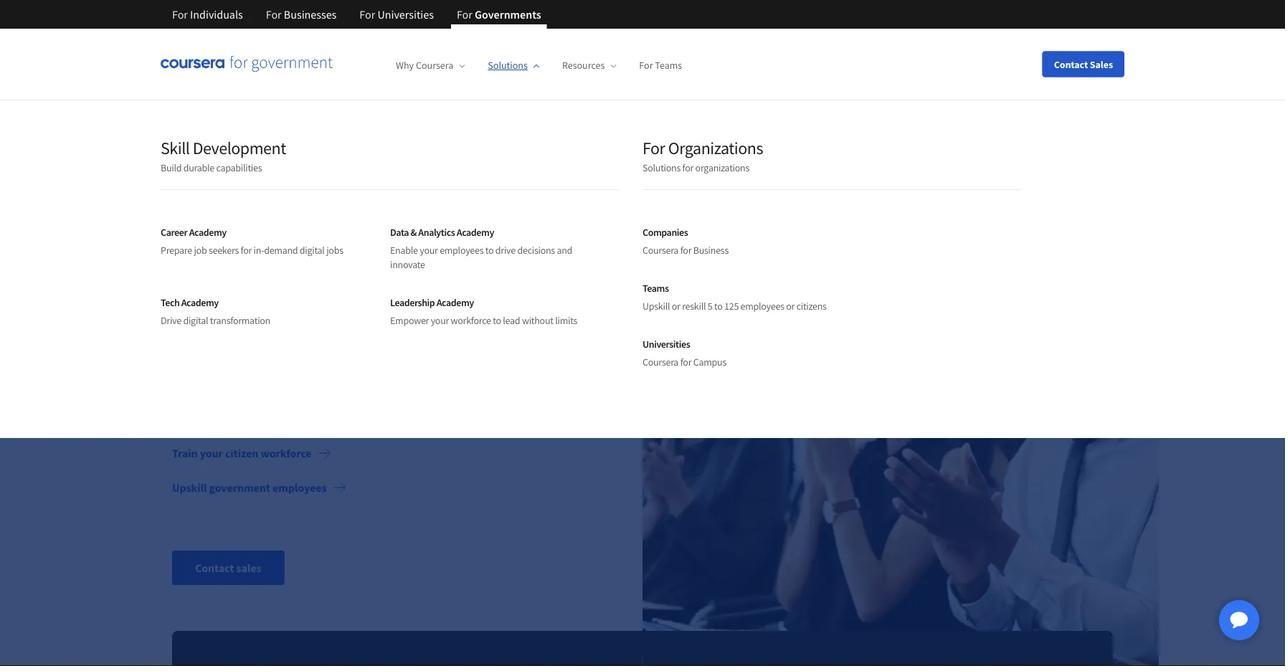 Task type: vqa. For each thing, say whether or not it's contained in the screenshot.
Companies Coursera for Business
yes



Task type: locate. For each thing, give the bounding box(es) containing it.
data & analytics academy enable your employees to drive decisions and innovate
[[390, 226, 573, 271]]

solutions down organizations
[[643, 161, 681, 174]]

skill development build durable capabilities
[[161, 137, 286, 174]]

1 vertical spatial workforce
[[261, 446, 312, 461]]

demand for seekers
[[264, 244, 298, 257]]

academy right tech
[[181, 296, 219, 309]]

for left businesses
[[266, 7, 282, 22]]

0 horizontal spatial digital
[[183, 314, 208, 327]]

organizations
[[669, 137, 763, 159]]

resources
[[562, 59, 605, 72]]

upskill
[[643, 300, 670, 313], [172, 481, 207, 495]]

tech academy drive digital transformation
[[161, 296, 270, 327]]

contact sales
[[1055, 58, 1114, 71]]

universities inside banner navigation
[[378, 7, 434, 22]]

why coursera link
[[396, 59, 465, 72]]

academy up job
[[189, 226, 227, 239]]

sales
[[1091, 58, 1114, 71]]

coursera
[[416, 59, 454, 72], [643, 244, 679, 257], [643, 356, 679, 369]]

for left individuals
[[172, 7, 188, 22]]

1 vertical spatial digital
[[183, 314, 208, 327]]

to inside teams upskill or reskill 5 to 125 employees or citizens
[[715, 300, 723, 313]]

in- inside career academy prepare job seekers for in-demand digital jobs
[[254, 244, 264, 257]]

digital left jobs
[[300, 244, 325, 257]]

contact
[[1055, 58, 1089, 71], [195, 561, 234, 575]]

with
[[382, 232, 465, 290]]

1 vertical spatial solutions
[[643, 161, 681, 174]]

1 vertical spatial coursera
[[643, 244, 679, 257]]

digital inside tech academy drive digital transformation
[[183, 314, 208, 327]]

1 vertical spatial contact
[[195, 561, 234, 575]]

coursera for universities coursera for campus
[[643, 356, 679, 369]]

0 vertical spatial government
[[172, 186, 399, 244]]

academy inside tech academy drive digital transformation
[[181, 296, 219, 309]]

0 horizontal spatial citizens
[[287, 140, 426, 198]]

solutions inside for organizations solutions for organizations
[[643, 161, 681, 174]]

universities down the reskill
[[643, 338, 690, 350]]

0 horizontal spatial workforce
[[261, 446, 312, 461]]

1 horizontal spatial upskill
[[643, 300, 670, 313]]

for for governments
[[457, 7, 473, 22]]

universities
[[378, 7, 434, 22], [643, 338, 690, 350]]

1 vertical spatial government
[[209, 481, 270, 495]]

employees right 125 at right top
[[741, 300, 785, 313]]

without
[[522, 314, 554, 327]]

coursera inside universities coursera for campus
[[643, 356, 679, 369]]

1 vertical spatial your
[[431, 314, 449, 327]]

contact inside button
[[1055, 58, 1089, 71]]

contact sales link
[[172, 551, 284, 585]]

to right "5"
[[715, 300, 723, 313]]

in- inside equip citizens and government employees with in- demand skills
[[473, 232, 521, 290]]

in- for for
[[254, 244, 264, 257]]

for left the business
[[681, 244, 692, 257]]

durable
[[184, 161, 215, 174]]

decisions
[[518, 244, 555, 257]]

demand left jobs
[[264, 244, 298, 257]]

0 vertical spatial digital
[[300, 244, 325, 257]]

0 horizontal spatial in-
[[254, 244, 264, 257]]

0 vertical spatial demand
[[264, 244, 298, 257]]

data
[[390, 226, 409, 239]]

your
[[420, 244, 438, 257], [431, 314, 449, 327], [200, 446, 223, 461]]

0 vertical spatial citizens
[[287, 140, 426, 198]]

government inside equip citizens and government employees with in- demand skills
[[172, 186, 399, 244]]

for right resources link at the top of the page
[[640, 59, 653, 72]]

and right decisions
[[557, 244, 573, 257]]

coursera for companies coursera for business
[[643, 244, 679, 257]]

enable
[[390, 244, 418, 257]]

train
[[172, 446, 198, 461]]

upskill down train
[[172, 481, 207, 495]]

and up analytics
[[434, 140, 505, 198]]

your right empower
[[431, 314, 449, 327]]

companies coursera for business
[[643, 226, 729, 257]]

coursera left campus
[[643, 356, 679, 369]]

0 vertical spatial your
[[420, 244, 438, 257]]

academy for tech academy drive digital transformation
[[181, 296, 219, 309]]

academy
[[189, 226, 227, 239], [457, 226, 494, 239], [181, 296, 219, 309], [437, 296, 474, 309]]

coursera right why
[[416, 59, 454, 72]]

for
[[172, 7, 188, 22], [266, 7, 282, 22], [360, 7, 375, 22], [457, 7, 473, 22], [640, 59, 653, 72], [643, 137, 665, 159]]

for for individuals
[[172, 7, 188, 22]]

upskill government employees link
[[161, 471, 358, 505]]

reskill
[[682, 300, 706, 313]]

academy for leadership academy empower your workforce to lead without limits
[[437, 296, 474, 309]]

for individuals
[[172, 7, 243, 22]]

development
[[193, 137, 286, 159]]

2 vertical spatial coursera
[[643, 356, 679, 369]]

0 vertical spatial solutions
[[488, 59, 528, 72]]

government down capabilities
[[172, 186, 399, 244]]

in-
[[473, 232, 521, 290], [254, 244, 264, 257]]

why coursera
[[396, 59, 454, 72]]

employees inside equip citizens and government employees with in- demand skills
[[172, 232, 374, 290]]

to
[[486, 244, 494, 257], [715, 300, 723, 313], [493, 314, 501, 327]]

digital inside career academy prepare job seekers for in-demand digital jobs
[[300, 244, 325, 257]]

for inside for organizations solutions for organizations
[[643, 137, 665, 159]]

for right businesses
[[360, 7, 375, 22]]

1 vertical spatial universities
[[643, 338, 690, 350]]

for teams
[[640, 59, 682, 72]]

2 or from the left
[[787, 300, 795, 313]]

for left campus
[[681, 356, 692, 369]]

or right 125 at right top
[[787, 300, 795, 313]]

0 vertical spatial and
[[434, 140, 505, 198]]

1 horizontal spatial workforce
[[451, 314, 491, 327]]

1 horizontal spatial citizens
[[797, 300, 827, 313]]

for right seekers
[[241, 244, 252, 257]]

digital
[[300, 244, 325, 257], [183, 314, 208, 327]]

workforce
[[451, 314, 491, 327], [261, 446, 312, 461]]

1 horizontal spatial digital
[[300, 244, 325, 257]]

train your citizen workforce
[[172, 446, 312, 461]]

universities up why
[[378, 7, 434, 22]]

to inside leadership academy empower your workforce to lead without limits
[[493, 314, 501, 327]]

1 horizontal spatial and
[[557, 244, 573, 257]]

0 horizontal spatial contact
[[195, 561, 234, 575]]

solutions
[[488, 59, 528, 72], [643, 161, 681, 174]]

government down "citizen"
[[209, 481, 270, 495]]

5
[[708, 300, 713, 313]]

1 vertical spatial teams
[[643, 282, 669, 295]]

for left organizations
[[643, 137, 665, 159]]

2 vertical spatial to
[[493, 314, 501, 327]]

career
[[161, 226, 187, 239]]

for
[[683, 161, 694, 174], [241, 244, 252, 257], [681, 244, 692, 257], [681, 356, 692, 369]]

workforce inside leadership academy empower your workforce to lead without limits
[[451, 314, 491, 327]]

employees down analytics
[[440, 244, 484, 257]]

skills
[[335, 278, 427, 336]]

equip
[[172, 140, 279, 198]]

workforce up upskill government employees link
[[261, 446, 312, 461]]

organizations
[[696, 161, 750, 174]]

1 vertical spatial citizens
[[797, 300, 827, 313]]

and
[[434, 140, 505, 198], [557, 244, 573, 257]]

academy inside career academy prepare job seekers for in-demand digital jobs
[[189, 226, 227, 239]]

coursera down companies
[[643, 244, 679, 257]]

1 vertical spatial to
[[715, 300, 723, 313]]

0 vertical spatial contact
[[1055, 58, 1089, 71]]

in- up leadership academy empower your workforce to lead without limits
[[473, 232, 521, 290]]

digital right drive
[[183, 314, 208, 327]]

1 horizontal spatial solutions
[[643, 161, 681, 174]]

for down organizations
[[683, 161, 694, 174]]

prepare
[[161, 244, 192, 257]]

1 vertical spatial demand
[[172, 278, 327, 336]]

0 horizontal spatial universities
[[378, 7, 434, 22]]

build
[[161, 161, 182, 174]]

for for organizations
[[643, 137, 665, 159]]

workforce left lead
[[451, 314, 491, 327]]

125
[[725, 300, 739, 313]]

employees down train your citizen workforce link
[[273, 481, 327, 495]]

or left the reskill
[[672, 300, 681, 313]]

solutions down "governments"
[[488, 59, 528, 72]]

0 horizontal spatial or
[[672, 300, 681, 313]]

1 horizontal spatial contact
[[1055, 58, 1089, 71]]

demand inside equip citizens and government employees with in- demand skills
[[172, 278, 327, 336]]

coursera inside companies coursera for business
[[643, 244, 679, 257]]

demand
[[264, 244, 298, 257], [172, 278, 327, 336]]

your right train
[[200, 446, 223, 461]]

solutions link
[[488, 59, 539, 72]]

citizens inside equip citizens and government employees with in- demand skills
[[287, 140, 426, 198]]

teams upskill or reskill 5 to 125 employees or citizens
[[643, 282, 827, 313]]

government
[[172, 186, 399, 244], [209, 481, 270, 495]]

and inside equip citizens and government employees with in- demand skills
[[434, 140, 505, 198]]

employees up transformation
[[172, 232, 374, 290]]

business
[[694, 244, 729, 257]]

0 vertical spatial universities
[[378, 7, 434, 22]]

1 vertical spatial upskill
[[172, 481, 207, 495]]

academy inside leadership academy empower your workforce to lead without limits
[[437, 296, 474, 309]]

for inside universities coursera for campus
[[681, 356, 692, 369]]

0 vertical spatial coursera
[[416, 59, 454, 72]]

skill
[[161, 137, 190, 159]]

0 vertical spatial to
[[486, 244, 494, 257]]

to left lead
[[493, 314, 501, 327]]

demand for employees
[[172, 278, 327, 336]]

tech
[[161, 296, 180, 309]]

1 horizontal spatial universities
[[643, 338, 690, 350]]

in- right seekers
[[254, 244, 264, 257]]

academy right leadership
[[437, 296, 474, 309]]

0 vertical spatial upskill
[[643, 300, 670, 313]]

demand inside career academy prepare job seekers for in-demand digital jobs
[[264, 244, 298, 257]]

universities coursera for campus
[[643, 338, 727, 369]]

citizens
[[287, 140, 426, 198], [797, 300, 827, 313]]

governments
[[475, 7, 541, 22]]

demand down seekers
[[172, 278, 327, 336]]

contact for contact sales
[[1055, 58, 1089, 71]]

to left the drive
[[486, 244, 494, 257]]

1 horizontal spatial in-
[[473, 232, 521, 290]]

for left "governments"
[[457, 7, 473, 22]]

employees inside teams upskill or reskill 5 to 125 employees or citizens
[[741, 300, 785, 313]]

0 horizontal spatial and
[[434, 140, 505, 198]]

employees
[[172, 232, 374, 290], [440, 244, 484, 257], [741, 300, 785, 313], [273, 481, 327, 495]]

1 horizontal spatial or
[[787, 300, 795, 313]]

empower
[[390, 314, 429, 327]]

job
[[194, 244, 207, 257]]

for inside for organizations solutions for organizations
[[683, 161, 694, 174]]

1 vertical spatial and
[[557, 244, 573, 257]]

capabilities
[[216, 161, 262, 174]]

academy right analytics
[[457, 226, 494, 239]]

your down analytics
[[420, 244, 438, 257]]

drive
[[496, 244, 516, 257]]

teams
[[655, 59, 682, 72], [643, 282, 669, 295]]

or
[[672, 300, 681, 313], [787, 300, 795, 313]]

upskill left the reskill
[[643, 300, 670, 313]]

0 vertical spatial workforce
[[451, 314, 491, 327]]



Task type: describe. For each thing, give the bounding box(es) containing it.
limits
[[555, 314, 578, 327]]

lead
[[503, 314, 520, 327]]

upskill inside teams upskill or reskill 5 to 125 employees or citizens
[[643, 300, 670, 313]]

your inside leadership academy empower your workforce to lead without limits
[[431, 314, 449, 327]]

to for teams upskill or reskill 5 to 125 employees or citizens
[[715, 300, 723, 313]]

seekers
[[209, 244, 239, 257]]

companies
[[643, 226, 688, 239]]

academy inside data & analytics academy enable your employees to drive decisions and innovate
[[457, 226, 494, 239]]

for for businesses
[[266, 7, 282, 22]]

businesses
[[284, 7, 337, 22]]

leadership academy empower your workforce to lead without limits
[[390, 296, 578, 327]]

1 or from the left
[[672, 300, 681, 313]]

coursera for government image
[[161, 56, 333, 73]]

2 vertical spatial your
[[200, 446, 223, 461]]

why
[[396, 59, 414, 72]]

for for teams
[[640, 59, 653, 72]]

citizens inside teams upskill or reskill 5 to 125 employees or citizens
[[797, 300, 827, 313]]

universities inside universities coursera for campus
[[643, 338, 690, 350]]

to for leadership academy empower your workforce to lead without limits
[[493, 314, 501, 327]]

transformation
[[210, 314, 270, 327]]

campus
[[694, 356, 727, 369]]

academy for career academy prepare job seekers for in-demand digital jobs
[[189, 226, 227, 239]]

individuals
[[190, 7, 243, 22]]

citizen
[[225, 446, 259, 461]]

0 horizontal spatial solutions
[[488, 59, 528, 72]]

jobs
[[327, 244, 343, 257]]

employees inside data & analytics academy enable your employees to drive decisions and innovate
[[440, 244, 484, 257]]

contact for contact sales
[[195, 561, 234, 575]]

leadership
[[390, 296, 435, 309]]

0 horizontal spatial upskill
[[172, 481, 207, 495]]

innovate
[[390, 258, 425, 271]]

0 vertical spatial teams
[[655, 59, 682, 72]]

for inside career academy prepare job seekers for in-demand digital jobs
[[241, 244, 252, 257]]

equip citizens and government employees with in- demand skills
[[172, 140, 521, 336]]

coursera for why coursera
[[416, 59, 454, 72]]

to inside data & analytics academy enable your employees to drive decisions and innovate
[[486, 244, 494, 257]]

for inside companies coursera for business
[[681, 244, 692, 257]]

analytics
[[419, 226, 455, 239]]

&
[[411, 226, 417, 239]]

upskill government employees
[[172, 481, 327, 495]]

teams inside teams upskill or reskill 5 to 125 employees or citizens
[[643, 282, 669, 295]]

in- for with
[[473, 232, 521, 290]]

career academy prepare job seekers for in-demand digital jobs
[[161, 226, 343, 257]]

banner navigation
[[161, 0, 553, 29]]

sales
[[236, 561, 261, 575]]

and inside data & analytics academy enable your employees to drive decisions and innovate
[[557, 244, 573, 257]]

for for universities
[[360, 7, 375, 22]]

government inside upskill government employees link
[[209, 481, 270, 495]]

contact sales
[[195, 561, 261, 575]]

resources link
[[562, 59, 617, 72]]

for universities
[[360, 7, 434, 22]]

your inside data & analytics academy enable your employees to drive decisions and innovate
[[420, 244, 438, 257]]

for businesses
[[266, 7, 337, 22]]

for teams link
[[640, 59, 682, 72]]

contact sales button
[[1043, 51, 1125, 77]]

for governments
[[457, 7, 541, 22]]

drive
[[161, 314, 181, 327]]

train your citizen workforce link
[[161, 436, 343, 471]]

for organizations solutions for organizations
[[643, 137, 763, 174]]



